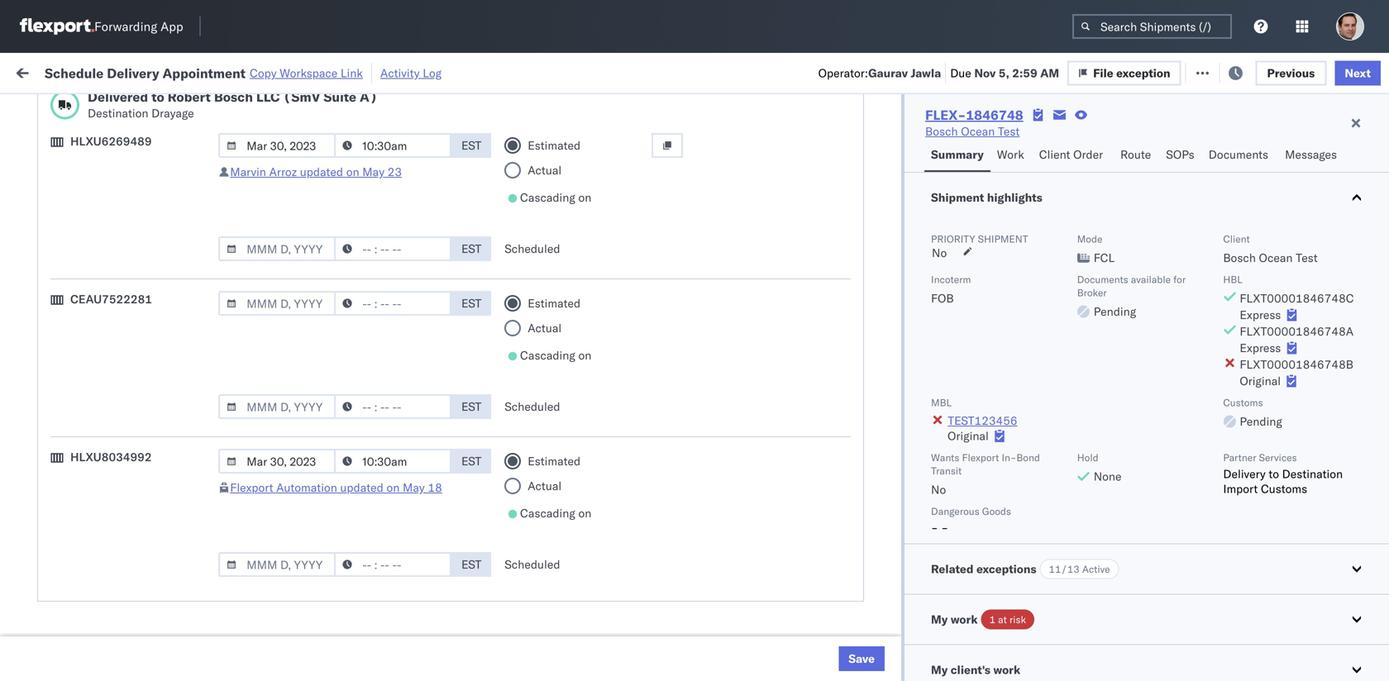 Task type: vqa. For each thing, say whether or not it's contained in the screenshot.
top FLEX-1889466
yes



Task type: locate. For each thing, give the bounding box(es) containing it.
ca inside confirm pickup from los angeles, ca
[[38, 428, 54, 443]]

gvcu5265864 down the "abcd1234560"
[[1019, 639, 1101, 653]]

forwarding app
[[94, 19, 183, 34]]

est, down 11:30 pm est, jan 23, 2023
[[316, 603, 341, 617]]

schedule delivery appointment button up the schedule pickup from rotterdam, netherlands
[[38, 528, 203, 546]]

am for schedule delivery appointment button related to 2:59 am edt, nov 5, 2022
[[294, 239, 313, 253]]

est, for 2:59 am est, dec 14, 2022
[[316, 384, 341, 399]]

1 actual from the top
[[528, 163, 562, 177]]

0 vertical spatial schedule delivery appointment link
[[38, 237, 203, 254]]

9 resize handle column header from the left
[[1306, 128, 1325, 682]]

1 vertical spatial original
[[948, 429, 989, 443]]

shipment highlights
[[932, 190, 1043, 205]]

1 horizontal spatial work
[[998, 147, 1025, 162]]

0 vertical spatial gaurav
[[869, 66, 908, 80]]

fcl for schedule pickup from rotterdam, netherlands 'link'
[[543, 566, 564, 581]]

3 ca from the top
[[38, 283, 54, 297]]

mmm d, yyyy text field for hlxu8034992
[[219, 553, 336, 577]]

1 vertical spatial lhuu7894563, uetu5238478
[[1019, 457, 1188, 471]]

1 vertical spatial karl
[[863, 566, 884, 581]]

destination down services
[[1283, 467, 1344, 481]]

ocean inside bosch ocean test link
[[962, 124, 995, 139]]

ocean
[[962, 124, 995, 139], [506, 166, 540, 180], [506, 202, 540, 217], [506, 239, 540, 253], [1260, 251, 1294, 265], [506, 275, 540, 290], [650, 275, 684, 290], [757, 275, 791, 290], [506, 311, 540, 326], [506, 348, 540, 362], [506, 384, 540, 399], [506, 457, 540, 472], [506, 493, 540, 508], [506, 566, 540, 581], [506, 603, 540, 617]]

2022 for first upload customs clearance documents link from the top
[[382, 311, 411, 326]]

2:59 am edt, nov 5, 2022 for sixth schedule pickup from los angeles, ca link from the bottom of the page
[[266, 166, 412, 180]]

0 vertical spatial flex-1889466
[[913, 384, 999, 399]]

work
[[180, 64, 209, 79], [998, 147, 1025, 162]]

1 vertical spatial schedule delivery appointment
[[38, 383, 203, 398]]

dec left 14,
[[344, 384, 366, 399]]

2 schedule pickup from los angeles, ca from the top
[[38, 193, 223, 224]]

flex-2130387 button
[[887, 526, 1003, 549], [887, 526, 1003, 549], [887, 562, 1003, 585], [887, 562, 1003, 585], [887, 635, 1003, 658], [887, 635, 1003, 658]]

1 upload from the top
[[38, 302, 76, 317]]

est, up 2:59 am est, jan 25, 2023 at the bottom left
[[323, 566, 347, 581]]

1 vertical spatial pm
[[302, 566, 320, 581]]

0 vertical spatial edt,
[[316, 166, 342, 180]]

6 schedule pickup from los angeles, ca from the top
[[38, 594, 223, 625]]

180 on track
[[398, 64, 466, 79]]

at right 687
[[346, 64, 357, 79]]

3 est from the top
[[462, 296, 482, 311]]

may left 18
[[403, 481, 425, 495]]

flex- down summary
[[913, 166, 949, 180]]

8 resize handle column header from the left
[[1099, 128, 1119, 682]]

dec for 24,
[[344, 457, 366, 472]]

numbers inside mbl/mawb numbers button
[[1187, 135, 1228, 148]]

gaurav left jaw
[[1334, 166, 1371, 180]]

ocean fcl for schedule pickup from rotterdam, netherlands 'link'
[[506, 566, 564, 581]]

confirm inside confirm pickup from los angeles, ca
[[38, 412, 80, 426]]

schedule delivery appointment up confirm pickup from los angeles, ca
[[38, 383, 203, 398]]

forwarding app link
[[20, 18, 183, 35]]

24,
[[369, 457, 386, 472]]

flex- for schedule pickup from rotterdam, netherlands 'link'
[[913, 566, 949, 581]]

1 vertical spatial cascading
[[520, 348, 576, 363]]

schedule pickup from los angeles, ca button
[[38, 156, 235, 191], [38, 192, 235, 227], [38, 265, 235, 300], [38, 338, 235, 373], [38, 484, 235, 518], [38, 593, 235, 628]]

1 horizontal spatial may
[[403, 481, 425, 495]]

est, down 9:00 am est, dec 24, 2022
[[316, 493, 341, 508]]

dangerous goods - -
[[932, 505, 1012, 535]]

1 vertical spatial integration
[[721, 566, 778, 581]]

0 horizontal spatial risk
[[360, 64, 379, 79]]

flex- up flex-1662119
[[913, 566, 949, 581]]

to up drayage
[[152, 89, 164, 105]]

flexport inside wants flexport in-bond transit no
[[963, 452, 1000, 464]]

1846748
[[967, 107, 1024, 123], [949, 166, 999, 180], [949, 202, 999, 217], [949, 239, 999, 253], [949, 275, 999, 290]]

0 vertical spatial 2130387
[[949, 530, 999, 544]]

flex- for 5th schedule pickup from los angeles, ca link from the top
[[913, 493, 949, 508]]

ceau7522281, down client order
[[1019, 165, 1104, 180]]

6 ca from the top
[[38, 501, 54, 515]]

1 vertical spatial actual
[[528, 321, 562, 335]]

pm for 11:30
[[302, 566, 320, 581]]

gvcu5265864 up 11/13
[[1019, 529, 1101, 544]]

cascading on for marvin arroz updated on may 23
[[520, 190, 592, 205]]

1662119
[[949, 603, 999, 617]]

work
[[47, 60, 90, 83], [951, 613, 978, 627], [994, 663, 1021, 678]]

flex- for schedule delivery appointment link associated with 2:59 am edt, nov 5, 2022
[[913, 239, 949, 253]]

1 flex-2130387 from the top
[[913, 530, 999, 544]]

MMM D, YYYY text field
[[219, 133, 336, 158], [219, 237, 336, 261], [219, 291, 336, 316]]

1 hlxu6269489, from the top
[[1107, 165, 1192, 180]]

2 vertical spatial schedule delivery appointment button
[[38, 528, 203, 546]]

destination inside partner services delivery to destination import customs
[[1283, 467, 1344, 481]]

3 scheduled from the top
[[505, 558, 561, 572]]

my up the filtered
[[17, 60, 43, 83]]

2 actual from the top
[[528, 321, 562, 335]]

180
[[398, 64, 420, 79]]

0 vertical spatial work
[[47, 60, 90, 83]]

ocean fcl for schedule delivery appointment link associated with 2:59 am edt, nov 5, 2022
[[506, 239, 564, 253]]

angeles, inside confirm pickup from los angeles, ca
[[171, 412, 216, 426]]

am for second the schedule pickup from los angeles, ca button from the bottom
[[294, 493, 313, 508]]

ocean fcl for 5th schedule pickup from los angeles, ca link from the top
[[506, 493, 564, 508]]

test inside client bosch ocean test incoterm fob
[[1297, 251, 1318, 265]]

1 mmm d, yyyy text field from the top
[[219, 133, 336, 158]]

1 -- : -- -- text field from the top
[[334, 133, 452, 158]]

flex- up fob
[[913, 275, 949, 290]]

1846748 up incoterm
[[949, 239, 999, 253]]

est, up 7:00 pm est, dec 23, 2022 at left bottom
[[316, 384, 341, 399]]

from inside the schedule pickup from rotterdam, netherlands
[[129, 557, 153, 572]]

my work left 1
[[932, 613, 978, 627]]

0 horizontal spatial vandelay
[[614, 603, 662, 617]]

schedule for sixth schedule pickup from los angeles, ca link from the bottom of the page
[[38, 157, 87, 171]]

next button
[[1336, 61, 1382, 85]]

updated
[[300, 165, 343, 179], [340, 481, 384, 495]]

resize handle column header for container numbers button
[[1099, 128, 1119, 682]]

ceau7522281
[[70, 292, 152, 307]]

2 vertical spatial my
[[932, 663, 948, 678]]

2 lhuu7894563, uetu5238478 from the top
[[1019, 457, 1188, 471]]

schedule pickup from los angeles, ca for 4th schedule pickup from los angeles, ca link from the bottom
[[38, 266, 223, 297]]

-- : -- -- text field
[[334, 133, 452, 158], [334, 395, 452, 419]]

confirm up 'confirm delivery'
[[38, 412, 80, 426]]

est for 2nd -- : -- -- text box from the bottom
[[462, 138, 482, 153]]

1 clearance from the top
[[128, 302, 181, 317]]

est, for 11:30 pm est, jan 23, 2023
[[323, 566, 347, 581]]

1 upload customs clearance documents link from the top
[[38, 302, 235, 335]]

flex-1846748 up fob
[[913, 275, 999, 290]]

pickup inside the schedule pickup from rotterdam, netherlands
[[90, 557, 126, 572]]

1 vertical spatial mmm d, yyyy text field
[[219, 449, 336, 474]]

no down priority
[[932, 246, 947, 260]]

2 confirm from the top
[[38, 456, 80, 471]]

jaw
[[1374, 166, 1390, 180]]

9 ocean fcl from the top
[[506, 493, 564, 508]]

1 gvcu5265864 from the top
[[1019, 529, 1101, 544]]

schedule delivery appointment link for 2:59 am edt, nov 5, 2022
[[38, 237, 203, 254]]

0 vertical spatial express
[[1240, 308, 1282, 322]]

hlxu8034992 down hbl
[[1195, 311, 1276, 326]]

risk right 1
[[1010, 614, 1027, 626]]

ca for 4th schedule pickup from los angeles, ca link from the bottom
[[38, 283, 54, 297]]

angeles,
[[177, 157, 223, 171], [177, 193, 223, 208], [177, 266, 223, 280], [177, 339, 223, 353], [171, 412, 216, 426], [177, 484, 223, 499], [177, 594, 223, 608]]

-- : -- -- text field
[[334, 237, 452, 261], [334, 291, 452, 316], [334, 449, 452, 474], [334, 553, 452, 577]]

risk up a)
[[360, 64, 379, 79]]

1 estimated from the top
[[528, 138, 581, 153]]

pending up services
[[1240, 414, 1283, 429]]

documents inside upload customs clearance documents button
[[38, 319, 98, 333]]

dec left 24,
[[344, 457, 366, 472]]

schedule for schedule delivery appointment link associated with 2:59 am edt, nov 5, 2022
[[38, 238, 87, 252]]

delivery for confirm delivery button
[[83, 456, 126, 471]]

2130387 up my client's work at right bottom
[[949, 639, 999, 654]]

hlxu6269489, for 4th schedule pickup from los angeles, ca link from the bottom
[[1107, 275, 1192, 289]]

10 ocean fcl from the top
[[506, 566, 564, 581]]

2 1889466 from the top
[[949, 421, 999, 435]]

cascading on
[[520, 190, 592, 205], [520, 348, 592, 363], [520, 506, 592, 521]]

0 horizontal spatial client
[[614, 135, 641, 148]]

id
[[908, 135, 918, 148]]

may for 23
[[363, 165, 385, 179]]

schedule pickup from rotterdam, netherlands link
[[38, 556, 235, 589]]

activity
[[380, 66, 420, 80]]

for right available
[[1174, 273, 1186, 286]]

1846748 for schedule delivery appointment link associated with 2:59 am edt, nov 5, 2022
[[949, 239, 999, 253]]

4 schedule pickup from los angeles, ca link from the top
[[38, 338, 235, 371]]

1 horizontal spatial for
[[1174, 273, 1186, 286]]

5 resize handle column header from the left
[[693, 128, 713, 682]]

ceau7522281,
[[1019, 165, 1104, 180], [1019, 202, 1104, 216], [1019, 238, 1104, 253], [1019, 275, 1104, 289], [1019, 311, 1104, 326]]

resize handle column header for mbl/mawb numbers button
[[1306, 128, 1325, 682]]

fcl for schedule delivery appointment link for 2:59 am est, dec 14, 2022
[[543, 384, 564, 399]]

5,
[[999, 66, 1010, 80], [369, 166, 380, 180], [369, 239, 380, 253], [369, 275, 380, 290]]

est, for 7:00 pm est, dec 23, 2022
[[315, 421, 340, 435]]

schedule for 5th schedule pickup from los angeles, ca link from the top
[[38, 484, 87, 499]]

1 vertical spatial risk
[[1010, 614, 1027, 626]]

my left the 1662119
[[932, 613, 948, 627]]

a)
[[360, 89, 378, 105]]

3 ceau7522281, hlxu6269489, hlxu8034992 from the top
[[1019, 238, 1276, 253]]

2 vertical spatial integration
[[721, 639, 778, 654]]

2 vertical spatial flex-1889466
[[913, 457, 999, 472]]

delivered to robert bosch llc (smv suite a) destination drayage
[[88, 89, 378, 120]]

highlights
[[988, 190, 1043, 205]]

lagerfeld down dangerous
[[887, 530, 937, 544]]

4 resize handle column header from the left
[[586, 128, 606, 682]]

0 vertical spatial destination
[[88, 106, 149, 120]]

hlxu8034992
[[1195, 165, 1276, 180], [1195, 202, 1276, 216], [1195, 238, 1276, 253], [1195, 275, 1276, 289], [1195, 311, 1276, 326], [70, 450, 152, 465]]

schedule inside the schedule pickup from rotterdam, netherlands
[[38, 557, 87, 572]]

flex-1662119 button
[[887, 599, 1003, 622], [887, 599, 1003, 622]]

from for confirm pickup from los angeles, ca link on the left bottom
[[122, 412, 146, 426]]

2 vertical spatial dec
[[344, 457, 366, 472]]

confirm pickup from los angeles, ca button
[[38, 411, 235, 446]]

fcl for schedule delivery appointment link associated with 2:59 am edt, nov 5, 2022
[[543, 239, 564, 253]]

schedule delivery appointment
[[38, 238, 203, 252], [38, 383, 203, 398], [38, 529, 203, 544]]

destination inside delivered to robert bosch llc (smv suite a) destination drayage
[[88, 106, 149, 120]]

1 vertical spatial estimated
[[528, 296, 581, 311]]

original down flxt00001846748b
[[1240, 374, 1282, 388]]

1 vertical spatial flex-2130387
[[913, 566, 999, 581]]

1 vertical spatial may
[[403, 481, 425, 495]]

0 horizontal spatial original
[[948, 429, 989, 443]]

previous
[[1268, 66, 1316, 80]]

original down test123456 button
[[948, 429, 989, 443]]

mode inside mode button
[[506, 135, 532, 148]]

0 horizontal spatial bosch ocean test
[[614, 275, 708, 290]]

nov for schedule delivery appointment link associated with 2:59 am edt, nov 5, 2022
[[345, 239, 366, 253]]

1 schedule delivery appointment button from the top
[[38, 237, 203, 255]]

1 vertical spatial 1889466
[[949, 421, 999, 435]]

0 vertical spatial cascading
[[520, 190, 576, 205]]

flex-1889466 button
[[887, 380, 1003, 403], [887, 380, 1003, 403], [887, 417, 1003, 440], [887, 417, 1003, 440], [887, 453, 1003, 476], [887, 453, 1003, 476]]

schedule delivery appointment up ceau7522281
[[38, 238, 203, 252]]

3 2130387 from the top
[[949, 639, 999, 654]]

2 scheduled from the top
[[505, 400, 561, 414]]

at right 1
[[999, 614, 1008, 626]]

am for first the schedule pickup from los angeles, ca button from the bottom
[[294, 603, 313, 617]]

1 upload customs clearance documents from the top
[[38, 302, 181, 333]]

1 vertical spatial gvcu5265864
[[1019, 566, 1101, 580]]

schedule delivery appointment button up ceau7522281
[[38, 237, 203, 255]]

0 vertical spatial pm
[[294, 421, 313, 435]]

ocean inside client bosch ocean test incoterm fob
[[1260, 251, 1294, 265]]

work right client's
[[994, 663, 1021, 678]]

3 integration test account - karl lagerfeld from the top
[[721, 639, 937, 654]]

23, up 25,
[[372, 566, 389, 581]]

flex- up test123456 button
[[913, 384, 949, 399]]

6 est from the top
[[462, 558, 482, 572]]

mmm d, yyyy text field up 2:59 am est, jan 25, 2023 at the bottom left
[[219, 553, 336, 577]]

my
[[17, 60, 43, 83], [932, 613, 948, 627], [932, 663, 948, 678]]

flex-1846748 up priority
[[913, 202, 999, 217]]

angeles, for confirm pickup from los angeles, ca link on the left bottom
[[171, 412, 216, 426]]

schedule delivery appointment copy workspace link
[[45, 65, 363, 81]]

wants
[[932, 452, 960, 464]]

gaurav left "jawla"
[[869, 66, 908, 80]]

2 horizontal spatial client
[[1224, 233, 1251, 245]]

delivery for third schedule delivery appointment button from the top of the page
[[90, 529, 132, 544]]

nov
[[975, 66, 996, 80], [345, 166, 366, 180], [345, 239, 366, 253], [345, 275, 366, 290], [344, 311, 365, 326]]

test123456 button
[[948, 414, 1018, 428]]

no down transit
[[932, 483, 947, 497]]

mmm d, yyyy text field for ceau7522281
[[219, 395, 336, 419]]

0 vertical spatial pending
[[1094, 304, 1137, 319]]

dec for 23,
[[343, 421, 365, 435]]

3 ocean fcl from the top
[[506, 239, 564, 253]]

documents up broker
[[1078, 273, 1129, 286]]

flex- down mbl
[[913, 421, 949, 435]]

schedule delivery appointment link up the schedule pickup from rotterdam, netherlands
[[38, 528, 203, 545]]

my client's work
[[932, 663, 1021, 678]]

2 cascading from the top
[[520, 348, 576, 363]]

1 vertical spatial account
[[806, 566, 850, 581]]

flex-2130387
[[913, 530, 999, 544], [913, 566, 999, 581], [913, 639, 999, 654]]

pickup
[[90, 157, 126, 171], [90, 193, 126, 208], [90, 266, 126, 280], [90, 339, 126, 353], [83, 412, 119, 426], [90, 484, 126, 499], [90, 557, 126, 572], [90, 594, 126, 608]]

1 cascading on from the top
[[520, 190, 592, 205]]

1 lhuu7894563, from the top
[[1019, 420, 1105, 435]]

updated down deadline button at the left top of the page
[[300, 165, 343, 179]]

1 schedule delivery appointment link from the top
[[38, 237, 203, 254]]

schedule delivery appointment link up ceau7522281
[[38, 237, 203, 254]]

0 vertical spatial -- : -- -- text field
[[334, 133, 452, 158]]

0 vertical spatial mmm d, yyyy text field
[[219, 395, 336, 419]]

2022 down deadline button at the left top of the page
[[383, 166, 412, 180]]

upload inside button
[[38, 302, 76, 317]]

2 vandelay from the left
[[721, 603, 769, 617]]

1 vertical spatial work
[[998, 147, 1025, 162]]

0 vertical spatial lhuu7894563, uetu5238478
[[1019, 420, 1188, 435]]

angeles, for sixth schedule pickup from los angeles, ca link from the bottom of the page
[[177, 157, 223, 171]]

flex-
[[926, 107, 967, 123], [913, 166, 949, 180], [913, 202, 949, 217], [913, 239, 949, 253], [913, 275, 949, 290], [913, 384, 949, 399], [913, 421, 949, 435], [913, 457, 949, 472], [913, 493, 949, 508], [913, 530, 949, 544], [913, 566, 949, 581], [913, 603, 949, 617], [913, 639, 949, 654]]

1 lhuu7894563, uetu5238478 from the top
[[1019, 420, 1188, 435]]

los for confirm pickup from los angeles, ca button
[[149, 412, 168, 426]]

0 vertical spatial updated
[[300, 165, 343, 179]]

4 ceau7522281, hlxu6269489, hlxu8034992 from the top
[[1019, 275, 1276, 289]]

2 lagerfeld from the top
[[887, 566, 937, 581]]

1893174
[[949, 493, 999, 508]]

2 upload from the top
[[38, 630, 76, 644]]

1 vertical spatial upload customs clearance documents link
[[38, 629, 235, 662]]

flexport left in-
[[963, 452, 1000, 464]]

2 vertical spatial 2:59 am edt, nov 5, 2022
[[266, 275, 412, 290]]

appointment up 'robert'
[[163, 65, 246, 81]]

0 horizontal spatial may
[[363, 165, 385, 179]]

1889466 for 7:00 pm est, dec 23, 2022
[[949, 421, 999, 435]]

flex-2130387 up flex-1662119
[[913, 566, 999, 581]]

flex-1893174 button
[[887, 489, 1003, 513], [887, 489, 1003, 513]]

5 schedule pickup from los angeles, ca button from the top
[[38, 484, 235, 518]]

0 vertical spatial upload customs clearance documents link
[[38, 302, 235, 335]]

8 ocean fcl from the top
[[506, 457, 564, 472]]

ceau7522281, up broker
[[1019, 238, 1104, 253]]

1 uetu5238478 from the top
[[1108, 420, 1188, 435]]

0 vertical spatial upload customs clearance documents
[[38, 302, 181, 333]]

0 vertical spatial at
[[346, 64, 357, 79]]

at for 687
[[346, 64, 357, 79]]

messages button
[[1279, 140, 1347, 172]]

upload customs clearance documents
[[38, 302, 181, 333], [38, 630, 181, 661]]

upload
[[38, 302, 76, 317], [38, 630, 76, 644]]

7 resize handle column header from the left
[[991, 128, 1011, 682]]

2 vertical spatial gvcu5265864
[[1019, 639, 1101, 653]]

5, for schedule delivery appointment link associated with 2:59 am edt, nov 5, 2022
[[369, 239, 380, 253]]

destination down the delivered
[[88, 106, 149, 120]]

0 vertical spatial integration
[[721, 530, 778, 544]]

ceau7522281, hlxu6269489, hlxu8034992
[[1019, 165, 1276, 180], [1019, 202, 1276, 216], [1019, 238, 1276, 253], [1019, 275, 1276, 289], [1019, 311, 1276, 326]]

0 vertical spatial may
[[363, 165, 385, 179]]

flxt00001846748a
[[1240, 324, 1354, 339]]

4 hlxu6269489, from the top
[[1107, 275, 1192, 289]]

nov for 4th schedule pickup from los angeles, ca link from the bottom
[[345, 275, 366, 290]]

1 vandelay from the left
[[614, 603, 662, 617]]

5 est from the top
[[462, 454, 482, 469]]

0 vertical spatial 2:59 am edt, nov 5, 2022
[[266, 166, 412, 180]]

partner services delivery to destination import customs
[[1224, 452, 1344, 496]]

updated down 24,
[[340, 481, 384, 495]]

client down container
[[1040, 147, 1071, 162]]

workitem
[[18, 135, 61, 148]]

0 horizontal spatial work
[[180, 64, 209, 79]]

2 vertical spatial edt,
[[316, 275, 342, 290]]

express up flxt00001846748b
[[1240, 341, 1282, 355]]

2 lhuu7894563, from the top
[[1019, 457, 1105, 471]]

updated for arroz
[[300, 165, 343, 179]]

23
[[388, 165, 402, 179]]

updated for automation
[[340, 481, 384, 495]]

0 horizontal spatial gaurav
[[869, 66, 908, 80]]

ocean fcl for 1st schedule pickup from los angeles, ca link from the bottom
[[506, 603, 564, 617]]

1 vertical spatial scheduled
[[505, 400, 561, 414]]

to
[[152, 89, 164, 105], [1269, 467, 1280, 481]]

1 scheduled from the top
[[505, 242, 561, 256]]

message (0)
[[240, 64, 308, 79]]

3 schedule pickup from los angeles, ca from the top
[[38, 266, 223, 297]]

client inside client order 'button'
[[1040, 147, 1071, 162]]

flex-1846748
[[926, 107, 1024, 123], [913, 166, 999, 180], [913, 202, 999, 217], [913, 239, 999, 253], [913, 275, 999, 290]]

2 maeu9408431 from the top
[[1127, 639, 1210, 654]]

work up by:
[[47, 60, 90, 83]]

next
[[1345, 66, 1372, 80]]

wants flexport in-bond transit no
[[932, 452, 1041, 497]]

2022 right 14,
[[389, 384, 418, 399]]

2:59
[[1013, 66, 1038, 80], [266, 166, 292, 180], [266, 239, 292, 253], [266, 275, 292, 290], [266, 384, 292, 399], [266, 493, 292, 508], [266, 603, 292, 617]]

2 ocean fcl from the top
[[506, 202, 564, 217]]

2 vertical spatial 2023
[[386, 603, 415, 617]]

gaurav jaw
[[1334, 166, 1390, 180]]

1 vertical spatial lhuu7894563,
[[1019, 457, 1105, 471]]

schedule delivery appointment link
[[38, 237, 203, 254], [38, 383, 203, 399], [38, 528, 203, 545]]

3 account from the top
[[806, 639, 850, 654]]

2022 down 2:59 am est, dec 14, 2022
[[388, 421, 417, 435]]

2 vertical spatial flex-2130387
[[913, 639, 999, 654]]

5, for sixth schedule pickup from los angeles, ca link from the bottom of the page
[[369, 166, 380, 180]]

1 est from the top
[[462, 138, 482, 153]]

1 vertical spatial edt,
[[316, 239, 342, 253]]

-
[[932, 521, 939, 535], [942, 521, 949, 535], [853, 530, 860, 544], [853, 566, 860, 581], [853, 639, 860, 654]]

test123456 down mbl
[[948, 414, 1018, 428]]

2 ceau7522281, from the top
[[1019, 202, 1104, 216]]

schedule delivery appointment link up confirm pickup from los angeles, ca
[[38, 383, 203, 399]]

1 horizontal spatial numbers
[[1187, 135, 1228, 148]]

0 vertical spatial actual
[[528, 163, 562, 177]]

gvcu5265864
[[1019, 529, 1101, 544], [1019, 566, 1101, 580], [1019, 639, 1101, 653]]

4 ca from the top
[[38, 355, 54, 370]]

2 schedule delivery appointment link from the top
[[38, 383, 203, 399]]

work button
[[991, 140, 1033, 172]]

schedule pickup from los angeles, ca for third schedule pickup from los angeles, ca link from the bottom
[[38, 339, 223, 370]]

1 vertical spatial 2130387
[[949, 566, 999, 581]]

3 schedule delivery appointment link from the top
[[38, 528, 203, 545]]

ca for confirm pickup from los angeles, ca link on the left bottom
[[38, 428, 54, 443]]

3 1889466 from the top
[[949, 457, 999, 472]]

hbl
[[1224, 273, 1243, 286]]

los inside confirm pickup from los angeles, ca
[[149, 412, 168, 426]]

am for 3rd the schedule pickup from los angeles, ca button from the top of the page
[[294, 275, 313, 290]]

1 vertical spatial schedule delivery appointment link
[[38, 383, 203, 399]]

angeles, for 5th schedule pickup from los angeles, ca link from the bottom
[[177, 193, 223, 208]]

1 vertical spatial integration test account - karl lagerfeld
[[721, 566, 937, 581]]

import down partner
[[1224, 482, 1259, 496]]

drayage
[[152, 106, 194, 120]]

file
[[1108, 64, 1128, 79], [1094, 66, 1114, 80]]

est for 4th -- : -- -- text field
[[462, 558, 482, 572]]

los for second the schedule pickup from los angeles, ca button from the bottom
[[156, 484, 174, 499]]

1 vertical spatial jan
[[350, 566, 369, 581]]

for inside "documents available for broker"
[[1174, 273, 1186, 286]]

my left client's
[[932, 663, 948, 678]]

1 lagerfeld from the top
[[887, 530, 937, 544]]

1 horizontal spatial client
[[1040, 147, 1071, 162]]

lhuu7894563, uetu5238478 for 9:00 am est, dec 24, 2022
[[1019, 457, 1188, 471]]

4 schedule pickup from los angeles, ca from the top
[[38, 339, 223, 370]]

1 vertical spatial 2:59 am edt, nov 5, 2022
[[266, 239, 412, 253]]

activity log
[[380, 66, 442, 80]]

workitem button
[[10, 132, 240, 148]]

mmm d, yyyy text field down "7:00"
[[219, 449, 336, 474]]

3 mmm d, yyyy text field from the top
[[219, 553, 336, 577]]

schedule delivery appointment up the schedule pickup from rotterdam, netherlands
[[38, 529, 203, 544]]

6 schedule pickup from los angeles, ca link from the top
[[38, 593, 235, 626]]

ca for 5th schedule pickup from los angeles, ca link from the bottom
[[38, 210, 54, 224]]

los for first the schedule pickup from los angeles, ca button from the bottom
[[156, 594, 174, 608]]

1846748 down summary
[[949, 166, 999, 180]]

integration test account - karl lagerfeld
[[721, 530, 937, 544], [721, 566, 937, 581], [721, 639, 937, 654]]

est,
[[316, 311, 341, 326], [316, 384, 341, 399], [315, 421, 340, 435], [316, 457, 341, 472], [316, 493, 341, 508], [323, 566, 347, 581], [316, 603, 341, 617]]

flex-1889466 down mbl
[[913, 421, 999, 435]]

1 abcdefg78456546 from the top
[[1127, 348, 1238, 362]]

abcdefg78456546 for 7:00 pm est, dec 23, 2022
[[1127, 421, 1238, 435]]

client inside client name button
[[614, 135, 641, 148]]

delivery
[[107, 65, 159, 81], [90, 238, 132, 252], [90, 383, 132, 398], [83, 456, 126, 471], [1224, 467, 1266, 481], [90, 529, 132, 544]]

1 karl from the top
[[863, 530, 884, 544]]

work up 'robert'
[[180, 64, 209, 79]]

2 schedule delivery appointment button from the top
[[38, 383, 203, 401]]

0 vertical spatial karl
[[863, 530, 884, 544]]

container
[[1019, 129, 1064, 141]]

1 horizontal spatial destination
[[1283, 467, 1344, 481]]

work left 1
[[951, 613, 978, 627]]

delivery for schedule delivery appointment button related to 2:59 am edt, nov 5, 2022
[[90, 238, 132, 252]]

delivery up ceau7522281
[[90, 238, 132, 252]]

dangerous
[[932, 505, 980, 518]]

7 ca from the top
[[38, 610, 54, 625]]

uetu5238478 right hold
[[1108, 457, 1188, 471]]

2023 right 25,
[[386, 603, 415, 617]]

ceau7522281, down shipment
[[1019, 275, 1104, 289]]

confirm pickup from los angeles, ca
[[38, 412, 216, 443]]

0 vertical spatial 2023
[[386, 493, 415, 508]]

1 vertical spatial no
[[932, 483, 947, 497]]

flex-1846748 link
[[926, 107, 1024, 123]]

3 edt, from the top
[[316, 275, 342, 290]]

1 horizontal spatial import
[[1224, 482, 1259, 496]]

1 vertical spatial maeu9408431
[[1127, 639, 1210, 654]]

services
[[1260, 452, 1298, 464]]

est for first -- : -- -- text field
[[462, 242, 482, 256]]

2 vertical spatial account
[[806, 639, 850, 654]]

resize handle column header
[[237, 128, 256, 682], [420, 128, 440, 682], [478, 128, 498, 682], [586, 128, 606, 682], [693, 128, 713, 682], [859, 128, 879, 682], [991, 128, 1011, 682], [1099, 128, 1119, 682], [1306, 128, 1325, 682], [1360, 128, 1380, 682]]

exception
[[1131, 64, 1185, 79], [1117, 66, 1171, 80]]

1 ceau7522281, hlxu6269489, hlxu8034992 from the top
[[1019, 165, 1276, 180]]

0 vertical spatial 23,
[[368, 421, 386, 435]]

numbers inside the container numbers
[[1019, 142, 1060, 154]]

2 2130387 from the top
[[949, 566, 999, 581]]

est, down 2:59 am est, dec 14, 2022
[[315, 421, 340, 435]]

lagerfeld up flex-1662119
[[887, 566, 937, 581]]

from for third schedule pickup from los angeles, ca link from the bottom
[[129, 339, 153, 353]]

1 horizontal spatial mode
[[1078, 233, 1103, 245]]

to down services
[[1269, 467, 1280, 481]]

no inside wants flexport in-bond transit no
[[932, 483, 947, 497]]

3 hlxu6269489, from the top
[[1107, 238, 1192, 253]]

1 cascading from the top
[[520, 190, 576, 205]]

2022 for 4th schedule pickup from los angeles, ca link from the bottom
[[383, 275, 412, 290]]

mmm d, yyyy text field up "7:00"
[[219, 395, 336, 419]]

1 vertical spatial confirm
[[38, 456, 80, 471]]

express up flxt00001846748a on the right top of the page
[[1240, 308, 1282, 322]]

confirm delivery link
[[38, 455, 126, 472]]

0 vertical spatial estimated
[[528, 138, 581, 153]]

work,
[[174, 103, 200, 115]]

snooze
[[448, 135, 481, 148]]

from for 1st schedule pickup from los angeles, ca link from the bottom
[[129, 594, 153, 608]]

jan for 23,
[[350, 566, 369, 581]]

ceau7522281, hlxu6269489, hlxu8034992 for schedule delivery appointment link associated with 2:59 am edt, nov 5, 2022
[[1019, 238, 1276, 253]]

MMM D, YYYY text field
[[219, 395, 336, 419], [219, 449, 336, 474], [219, 553, 336, 577]]

fcl for the confirm delivery link
[[543, 457, 564, 472]]

delivery up the schedule pickup from rotterdam, netherlands
[[90, 529, 132, 544]]

2 vertical spatial schedule delivery appointment
[[38, 529, 203, 544]]

2023 for 2:59 am est, jan 25, 2023
[[386, 603, 415, 617]]

-- : -- -- text field up 23
[[334, 133, 452, 158]]

0 horizontal spatial my work
[[17, 60, 90, 83]]

appointment up rotterdam,
[[136, 529, 203, 544]]

1 vertical spatial -- : -- -- text field
[[334, 395, 452, 419]]

5 ca from the top
[[38, 428, 54, 443]]

1 horizontal spatial risk
[[1010, 614, 1027, 626]]

schedule for schedule delivery appointment link for 2:59 am est, dec 14, 2022
[[38, 383, 87, 398]]

4 abcdefg78456546 from the top
[[1127, 457, 1238, 472]]

numbers for container numbers
[[1019, 142, 1060, 154]]

angeles, for third schedule pickup from los angeles, ca link from the bottom
[[177, 339, 223, 353]]

flex- down related
[[913, 603, 949, 617]]

schedule delivery appointment button up confirm pickup from los angeles, ca
[[38, 383, 203, 401]]

gvcu5265864 up the "abcd1234560"
[[1019, 566, 1101, 580]]

from inside confirm pickup from los angeles, ca
[[122, 412, 146, 426]]

7 ocean fcl from the top
[[506, 384, 564, 399]]

summary button
[[925, 140, 991, 172]]

1 vertical spatial pending
[[1240, 414, 1283, 429]]

abcdefg78456546
[[1127, 348, 1238, 362], [1127, 384, 1238, 399], [1127, 421, 1238, 435], [1127, 457, 1238, 472]]

schedule for 4th schedule pickup from los angeles, ca link from the bottom
[[38, 266, 87, 280]]

scheduled
[[505, 242, 561, 256], [505, 400, 561, 414], [505, 558, 561, 572]]

1846748 up fob
[[949, 275, 999, 290]]

0 horizontal spatial to
[[152, 89, 164, 105]]

2 vertical spatial 1889466
[[949, 457, 999, 472]]

lhuu7894563, up hold
[[1019, 420, 1105, 435]]

0 vertical spatial confirm
[[38, 412, 80, 426]]

2:59 am est, jan 13, 2023
[[266, 493, 415, 508]]

2 est from the top
[[462, 242, 482, 256]]

2 ca from the top
[[38, 210, 54, 224]]

ready
[[126, 103, 155, 115]]

flex- up flex-1893174
[[913, 457, 949, 472]]

lagerfeld right save
[[887, 639, 937, 654]]

delivery down confirm pickup from los angeles, ca
[[83, 456, 126, 471]]

hlxu8034992 up hbl
[[1195, 238, 1276, 253]]

11/13 active
[[1049, 563, 1111, 576]]

operator:
[[819, 66, 869, 80]]



Task type: describe. For each thing, give the bounding box(es) containing it.
documents inside the documents button
[[1209, 147, 1269, 162]]

documents down the netherlands
[[38, 647, 98, 661]]

fcl for 4th schedule pickup from los angeles, ca link from the bottom
[[543, 275, 564, 290]]

2 horizontal spatial bosch ocean test
[[926, 124, 1020, 139]]

1 edt, from the top
[[316, 166, 342, 180]]

3 integration from the top
[[721, 639, 778, 654]]

goods
[[983, 505, 1012, 518]]

fcl for 1st schedule pickup from los angeles, ca link from the bottom
[[543, 603, 564, 617]]

route button
[[1114, 140, 1160, 172]]

1 integration from the top
[[721, 530, 778, 544]]

687
[[322, 64, 343, 79]]

container numbers button
[[1011, 125, 1102, 155]]

4 schedule pickup from los angeles, ca button from the top
[[38, 338, 235, 373]]

flex-1846748 up summary
[[926, 107, 1024, 123]]

1846748 for 4th schedule pickup from los angeles, ca link from the bottom
[[949, 275, 999, 290]]

client inside client bosch ocean test incoterm fob
[[1224, 233, 1251, 245]]

2 mmm d, yyyy text field from the top
[[219, 449, 336, 474]]

3 schedule pickup from los angeles, ca link from the top
[[38, 265, 235, 298]]

documents inside "documents available for broker"
[[1078, 273, 1129, 286]]

mmm d, yyyy text field for 2nd -- : -- -- text box from the bottom
[[219, 133, 336, 158]]

6 resize handle column header from the left
[[859, 128, 879, 682]]

2 upload customs clearance documents link from the top
[[38, 629, 235, 662]]

name
[[643, 135, 670, 148]]

mbl
[[932, 397, 952, 409]]

previous button
[[1256, 61, 1327, 85]]

1 maeu9408431 from the top
[[1127, 530, 1210, 544]]

pending for customs
[[1240, 414, 1283, 429]]

9:00
[[266, 457, 292, 472]]

numbers for mbl/mawb numbers
[[1187, 135, 1228, 148]]

mbl/mawb numbers button
[[1119, 132, 1309, 148]]

hlxu6269489, for schedule delivery appointment link associated with 2:59 am edt, nov 5, 2022
[[1107, 238, 1192, 253]]

schedule for third schedule delivery appointment link from the top of the page
[[38, 529, 87, 544]]

0 horizontal spatial flexport
[[230, 481, 273, 495]]

shipment
[[932, 190, 985, 205]]

4 -- : -- -- text field from the top
[[334, 553, 452, 577]]

2 ceau7522281, hlxu6269489, hlxu8034992 from the top
[[1019, 202, 1276, 216]]

customs inside partner services delivery to destination import customs
[[1262, 482, 1308, 496]]

sav
[[1371, 202, 1390, 217]]

filtered
[[17, 101, 57, 116]]

10 resize handle column header from the left
[[1360, 128, 1380, 682]]

mmm d, yyyy text field for first -- : -- -- text field
[[219, 237, 336, 261]]

confirm for confirm delivery
[[38, 456, 80, 471]]

schedule delivery appointment button for 2:59 am est, dec 14, 2022
[[38, 383, 203, 401]]

2 integration from the top
[[721, 566, 778, 581]]

message
[[240, 64, 286, 79]]

hlxu8034992 down confirm pickup from los angeles, ca
[[70, 450, 152, 465]]

2 edt, from the top
[[316, 239, 342, 253]]

arroz
[[269, 165, 297, 179]]

scheduled for marvin arroz updated on may 23
[[505, 242, 561, 256]]

est for first -- : -- -- text box from the bottom of the page
[[462, 400, 482, 414]]

flex- up priority
[[913, 202, 949, 217]]

est, for 2:59 am est, jan 13, 2023
[[316, 493, 341, 508]]

0 vertical spatial import
[[139, 64, 177, 79]]

ceau7522281, hlxu6269489, hlxu8034992 for sixth schedule pickup from los angeles, ca link from the bottom of the page
[[1019, 165, 1276, 180]]

confirm delivery
[[38, 456, 126, 471]]

flxt00001846748b
[[1240, 357, 1354, 372]]

2 schedule pickup from los angeles, ca button from the top
[[38, 192, 235, 227]]

1 -- : -- -- text field from the top
[[334, 237, 452, 261]]

2 hlxu6269489, from the top
[[1107, 202, 1192, 216]]

flex-1889466 for 9:00 am est, dec 24, 2022
[[913, 457, 999, 472]]

2 integration test account - karl lagerfeld from the top
[[721, 566, 937, 581]]

link
[[341, 66, 363, 80]]

687 at risk
[[322, 64, 379, 79]]

2 estimated from the top
[[528, 296, 581, 311]]

hlxu8034992 down the documents button
[[1195, 202, 1276, 216]]

1 account from the top
[[806, 530, 850, 544]]

13,
[[365, 493, 383, 508]]

1 horizontal spatial gaurav
[[1334, 166, 1371, 180]]

work inside button
[[998, 147, 1025, 162]]

netherlands
[[38, 574, 103, 588]]

mbl/mawb
[[1127, 135, 1184, 148]]

hlxu6269489
[[70, 134, 152, 149]]

in
[[246, 103, 256, 115]]

1 vertical spatial mode
[[1078, 233, 1103, 245]]

marvin arroz updated on may 23 button
[[230, 165, 402, 179]]

snoozed
[[342, 103, 381, 115]]

mbl/mawb numbers
[[1127, 135, 1228, 148]]

estimated for flexport automation updated on may 18
[[528, 454, 581, 469]]

clearance inside button
[[128, 302, 181, 317]]

1 at risk
[[990, 614, 1027, 626]]

vandelay west
[[721, 603, 799, 617]]

uetu5238478 for 7:00 pm est, dec 23, 2022
[[1108, 420, 1188, 435]]

flex- for schedule delivery appointment link for 2:59 am est, dec 14, 2022
[[913, 384, 949, 399]]

filtered by:
[[17, 101, 76, 116]]

automation
[[276, 481, 337, 495]]

uetu5238478 for 9:00 am est, dec 24, 2022
[[1108, 457, 1188, 471]]

5 ceau7522281, from the top
[[1019, 311, 1104, 326]]

abcdefg78456546 for 9:00 am est, dec 24, 2022
[[1127, 457, 1238, 472]]

delivery for 2:59 am est, dec 14, 2022 schedule delivery appointment button
[[90, 383, 132, 398]]

lhuu7894563, for 7:00 pm est, dec 23, 2022
[[1019, 420, 1105, 435]]

fcl for sixth schedule pickup from los angeles, ca link from the bottom of the page
[[543, 166, 564, 180]]

0 vertical spatial original
[[1240, 374, 1282, 388]]

cascading for marvin arroz updated on may 23
[[520, 190, 576, 205]]

am for upload customs clearance documents button
[[294, 311, 313, 326]]

1
[[990, 614, 996, 626]]

flex-1889466 for 7:00 pm est, dec 23, 2022
[[913, 421, 999, 435]]

2 gvcu5265864 from the top
[[1019, 566, 1101, 580]]

flex- down flex-1662119
[[913, 639, 949, 654]]

activity log button
[[380, 63, 442, 83]]

2:59 am est, jan 25, 2023
[[266, 603, 415, 617]]

2:59 am edt, nov 5, 2022 for schedule delivery appointment link associated with 2:59 am edt, nov 5, 2022
[[266, 239, 412, 253]]

ocean fcl for 4th schedule pickup from los angeles, ca link from the bottom
[[506, 275, 564, 290]]

flex-1889466 for 2:59 am est, dec 14, 2022
[[913, 384, 999, 399]]

jan for 13,
[[344, 493, 362, 508]]

3 gvcu5265864 from the top
[[1019, 639, 1101, 653]]

1 integration test account - karl lagerfeld from the top
[[721, 530, 937, 544]]

2 account from the top
[[806, 566, 850, 581]]

flex- for sixth schedule pickup from los angeles, ca link from the bottom of the page
[[913, 166, 949, 180]]

1 vertical spatial work
[[951, 613, 978, 627]]

2 karl from the top
[[863, 566, 884, 581]]

express for flxt00001846748c
[[1240, 308, 1282, 322]]

1 2130387 from the top
[[949, 530, 999, 544]]

23, for 2023
[[372, 566, 389, 581]]

ca for third schedule pickup from los angeles, ca link from the bottom
[[38, 355, 54, 370]]

18
[[428, 481, 442, 495]]

bosch inside client bosch ocean test incoterm fob
[[1224, 251, 1257, 265]]

c
[[1385, 530, 1390, 544]]

3 lagerfeld from the top
[[887, 639, 937, 654]]

3 resize handle column header from the left
[[478, 128, 498, 682]]

14,
[[369, 384, 386, 399]]

pending for documents available for broker
[[1094, 304, 1137, 319]]

customs inside upload customs clearance documents button
[[79, 302, 125, 317]]

related exceptions
[[932, 562, 1037, 577]]

sops button
[[1160, 140, 1203, 172]]

2 -- : -- -- text field from the top
[[334, 395, 452, 419]]

progress
[[258, 103, 299, 115]]

1846748 down due nov 5, 2:59 am
[[967, 107, 1024, 123]]

work inside button
[[994, 663, 1021, 678]]

bosch inside delivered to robert bosch llc (smv suite a) destination drayage
[[214, 89, 253, 105]]

track
[[439, 64, 466, 79]]

11:30
[[266, 566, 299, 581]]

route
[[1121, 147, 1152, 162]]

delivery up the delivered
[[107, 65, 159, 81]]

1846748 for sixth schedule pickup from los angeles, ca link from the bottom of the page
[[949, 166, 999, 180]]

client for client name
[[614, 135, 641, 148]]

0 vertical spatial work
[[180, 64, 209, 79]]

robert
[[168, 89, 211, 105]]

pickup inside confirm pickup from los angeles, ca
[[83, 412, 119, 426]]

0 horizontal spatial for
[[158, 103, 171, 115]]

3 schedule pickup from los angeles, ca button from the top
[[38, 265, 235, 300]]

am for confirm delivery button
[[294, 457, 313, 472]]

ocean fcl for sixth schedule pickup from los angeles, ca link from the bottom of the page
[[506, 166, 564, 180]]

(smv
[[283, 89, 321, 105]]

2 -- : -- -- text field from the top
[[334, 291, 452, 316]]

client bosch ocean test incoterm fob
[[932, 233, 1318, 306]]

3 ceau7522281, from the top
[[1019, 238, 1104, 253]]

9:00 am est, dec 24, 2022
[[266, 457, 418, 472]]

flex-1846748 up incoterm
[[913, 239, 999, 253]]

schedule pickup from los angeles, ca for sixth schedule pickup from los angeles, ca link from the bottom of the page
[[38, 157, 223, 188]]

appointment up ceau7522281
[[136, 238, 203, 252]]

los for fifth the schedule pickup from los angeles, ca button from the bottom
[[156, 193, 174, 208]]

lhuu7894563, uetu5238478 for 7:00 pm est, dec 23, 2022
[[1019, 420, 1188, 435]]

flex- up flex id 'button'
[[926, 107, 967, 123]]

client for client order
[[1040, 147, 1071, 162]]

Search Work text field
[[834, 59, 1015, 84]]

import work
[[139, 64, 209, 79]]

est, for 9:00 am est, dec 24, 2022
[[316, 457, 341, 472]]

related
[[932, 562, 974, 577]]

2 schedule pickup from los angeles, ca link from the top
[[38, 192, 235, 225]]

0 vertical spatial my
[[17, 60, 43, 83]]

1 horizontal spatial bosch ocean test
[[721, 275, 816, 290]]

deadline button
[[258, 132, 424, 148]]

2023 for 2:59 am est, jan 13, 2023
[[386, 493, 415, 508]]

omkar sav
[[1334, 202, 1390, 217]]

6 schedule pickup from los angeles, ca button from the top
[[38, 593, 235, 628]]

from for 5th schedule pickup from los angeles, ca link from the bottom
[[129, 193, 153, 208]]

5 schedule pickup from los angeles, ca link from the top
[[38, 484, 235, 517]]

resize handle column header for workitem button
[[237, 128, 256, 682]]

confirm for confirm pickup from los angeles, ca
[[38, 412, 80, 426]]

client order button
[[1033, 140, 1114, 172]]

confirm pickup from los angeles, ca link
[[38, 411, 235, 444]]

client order
[[1040, 147, 1104, 162]]

hlxu8034992 down mbl/mawb numbers button
[[1195, 165, 1276, 180]]

import inside partner services delivery to destination import customs
[[1224, 482, 1259, 496]]

blocked,
[[202, 103, 244, 115]]

test123456 right broker
[[1127, 275, 1197, 290]]

7:00 pm est, dec 23, 2022
[[266, 421, 417, 435]]

1889466 for 9:00 am est, dec 24, 2022
[[949, 457, 999, 472]]

5 ocean fcl from the top
[[506, 311, 564, 326]]

2 upload customs clearance documents from the top
[[38, 630, 181, 661]]

upload customs clearance documents button
[[38, 302, 235, 336]]

copy
[[250, 66, 277, 80]]

partner
[[1224, 452, 1257, 464]]

resize handle column header for mode button
[[586, 128, 606, 682]]

2 cascading on from the top
[[520, 348, 592, 363]]

5 hlxu6269489, from the top
[[1107, 311, 1192, 326]]

2 flex-2130387 from the top
[[913, 566, 999, 581]]

my inside button
[[932, 663, 948, 678]]

5, for 4th schedule pickup from los angeles, ca link from the bottom
[[369, 275, 380, 290]]

hlxu8034992 up flxt00001846748c
[[1195, 275, 1276, 289]]

llc
[[256, 89, 280, 105]]

los for 3rd the schedule pickup from los angeles, ca button from the top of the page
[[156, 266, 174, 280]]

to inside delivered to robert bosch llc (smv suite a) destination drayage
[[152, 89, 164, 105]]

2023 for 11:30 pm est, jan 23, 2023
[[392, 566, 421, 581]]

0 vertical spatial my work
[[17, 60, 90, 83]]

2:00 am est, nov 9, 2022
[[266, 311, 411, 326]]

1 vertical spatial my work
[[932, 613, 978, 627]]

risk for 1 at risk
[[1010, 614, 1027, 626]]

my client's work button
[[905, 646, 1390, 682]]

available
[[1132, 273, 1172, 286]]

am for 2:59 am est, dec 14, 2022 schedule delivery appointment button
[[294, 384, 313, 399]]

deadline
[[266, 135, 306, 148]]

flexport. image
[[20, 18, 94, 35]]

3 schedule delivery appointment from the top
[[38, 529, 203, 544]]

schedule for schedule pickup from rotterdam, netherlands 'link'
[[38, 557, 87, 572]]

11:30 pm est, jan 23, 2023
[[266, 566, 421, 581]]

3 karl from the top
[[863, 639, 884, 654]]

schedule pickup from rotterdam, netherlands
[[38, 557, 215, 588]]

0 horizontal spatial work
[[47, 60, 90, 83]]

angeles, for 1st schedule pickup from los angeles, ca link from the bottom
[[177, 594, 223, 608]]

3 flex-2130387 from the top
[[913, 639, 999, 654]]

documents button
[[1203, 140, 1279, 172]]

appointment up confirm pickup from los angeles, ca link on the left bottom
[[136, 383, 203, 398]]

batch action button
[[1272, 59, 1380, 84]]

1889466 for 2:59 am est, dec 14, 2022
[[949, 384, 999, 399]]

1 schedule pickup from los angeles, ca button from the top
[[38, 156, 235, 191]]

flex- down dangerous
[[913, 530, 949, 544]]

lhuu7894563, for 9:00 am est, dec 24, 2022
[[1019, 457, 1105, 471]]

est, for 2:59 am est, jan 25, 2023
[[316, 603, 341, 617]]

cascading for flexport automation updated on may 18
[[520, 506, 576, 521]]

from for 4th schedule pickup from los angeles, ca link from the bottom
[[129, 266, 153, 280]]

1 ceau7522281, from the top
[[1019, 165, 1104, 180]]

upload customs clearance documents inside button
[[38, 302, 181, 333]]

west
[[772, 603, 799, 617]]

none
[[1094, 470, 1122, 484]]

from for 5th schedule pickup from los angeles, ca link from the top
[[129, 484, 153, 499]]

angeles, for 5th schedule pickup from los angeles, ca link from the top
[[177, 484, 223, 499]]

client's
[[951, 663, 991, 678]]

5 ceau7522281, hlxu6269489, hlxu8034992 from the top
[[1019, 311, 1276, 326]]

3 -- : -- -- text field from the top
[[334, 449, 452, 474]]

1846748 up priority shipment
[[949, 202, 999, 217]]

actual for marvin arroz updated on may 23
[[528, 163, 562, 177]]

1 vertical spatial my
[[932, 613, 948, 627]]

to inside partner services delivery to destination import customs
[[1269, 467, 1280, 481]]

flex-1846748 down summary
[[913, 166, 999, 180]]

due nov 5, 2:59 am
[[951, 66, 1060, 80]]

4 ceau7522281, from the top
[[1019, 275, 1104, 289]]

1 schedule pickup from los angeles, ca link from the top
[[38, 156, 235, 189]]

flex- for the confirm delivery link
[[913, 457, 949, 472]]

dec for 14,
[[344, 384, 366, 399]]

active
[[1083, 563, 1111, 576]]

7:00
[[266, 421, 292, 435]]

flex id button
[[879, 132, 994, 148]]

Search Shipments (/) text field
[[1073, 14, 1233, 39]]

est for second -- : -- -- text field from the bottom
[[462, 454, 482, 469]]

test123456 down available
[[1127, 311, 1197, 326]]

2 clearance from the top
[[128, 630, 181, 644]]

fob
[[932, 291, 954, 306]]

schedule pickup from los angeles, ca for 5th schedule pickup from los angeles, ca link from the bottom
[[38, 193, 223, 224]]

order
[[1074, 147, 1104, 162]]

vandelay for vandelay west
[[721, 603, 769, 617]]

test123456 down sops
[[1127, 166, 1197, 180]]

2:00
[[266, 311, 292, 326]]

3 schedule delivery appointment button from the top
[[38, 528, 203, 546]]

0 vertical spatial no
[[932, 246, 947, 260]]

6 ocean fcl from the top
[[506, 348, 564, 362]]

delivery inside partner services delivery to destination import customs
[[1224, 467, 1266, 481]]

broker
[[1078, 287, 1107, 299]]

action
[[1333, 64, 1370, 79]]

priority shipment
[[932, 233, 1029, 245]]

los for 1st the schedule pickup from los angeles, ca button from the top
[[156, 157, 174, 171]]



